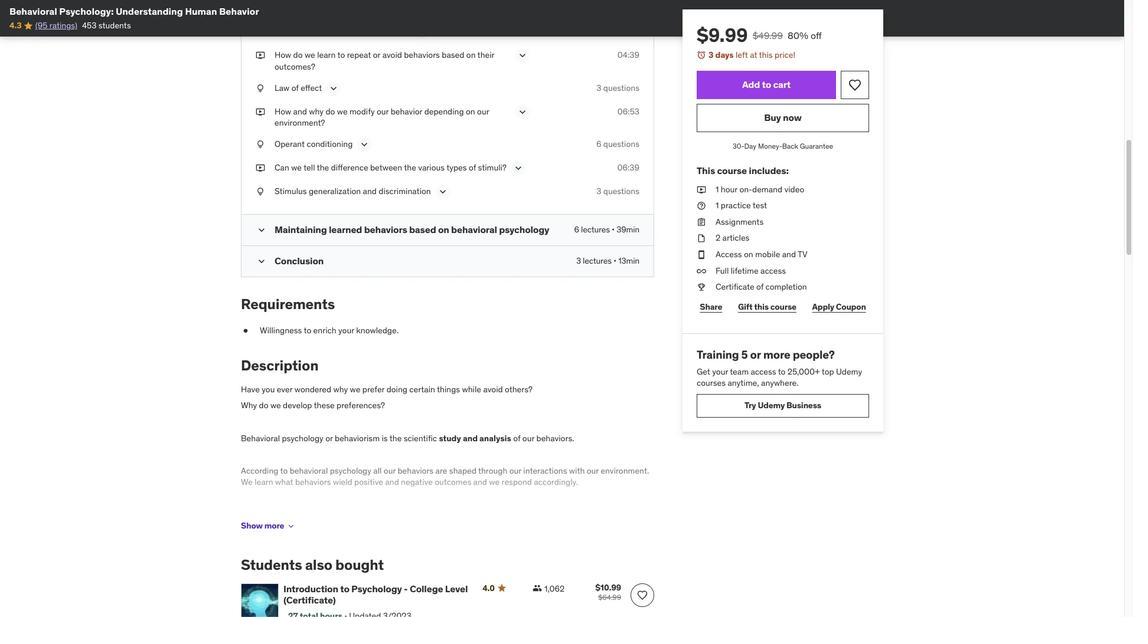 Task type: locate. For each thing, give the bounding box(es) containing it.
how
[[275, 50, 291, 60], [275, 106, 291, 117]]

1 vertical spatial course
[[771, 302, 797, 313]]

udemy right top
[[837, 367, 863, 377]]

is right focus
[[346, 510, 352, 521]]

1 vertical spatial conditioning
[[307, 139, 353, 149]]

and up environment?
[[293, 106, 307, 117]]

lectures left 39min
[[581, 224, 610, 235]]

the inside with behaviorism less focus is placed on the role of internal processes, such as emotions and thinking, on motivating behavior.
[[392, 510, 404, 521]]

2 horizontal spatial or
[[751, 348, 761, 362]]

lectures left 13min
[[583, 256, 612, 266]]

to left repeat at the left top of the page
[[338, 50, 345, 60]]

behavioral up (95
[[9, 5, 57, 17]]

6 for 6 questions
[[597, 139, 602, 149]]

wishlist image
[[848, 78, 863, 92], [637, 590, 649, 602]]

04:39
[[618, 50, 640, 60]]

access up anywhere.
[[751, 367, 777, 377]]

udemy
[[837, 367, 863, 377], [758, 401, 785, 411]]

1 horizontal spatial udemy
[[837, 367, 863, 377]]

1 horizontal spatial psychology
[[330, 466, 372, 477]]

and inside with behaviorism less focus is placed on the role of internal processes, such as emotions and thinking, on motivating behavior.
[[569, 510, 583, 521]]

xsmall image left 1,062
[[533, 584, 542, 594]]

1 vertical spatial do
[[326, 106, 335, 117]]

1 vertical spatial how
[[275, 106, 291, 117]]

0 horizontal spatial more
[[264, 521, 284, 532]]

0 vertical spatial more
[[764, 348, 791, 362]]

avoid right while on the left bottom of page
[[484, 385, 503, 395]]

effect
[[301, 82, 322, 93]]

1 vertical spatial access
[[751, 367, 777, 377]]

1 vertical spatial this
[[755, 302, 769, 313]]

access
[[761, 266, 786, 276], [751, 367, 777, 377]]

such
[[503, 510, 520, 521]]

your up courses
[[713, 367, 729, 377]]

0 vertical spatial lectures
[[581, 224, 610, 235]]

willingness to enrich your knowledge.
[[260, 325, 399, 336]]

back
[[783, 142, 799, 150]]

show more
[[241, 521, 284, 532]]

show lecture description image for law of effect
[[328, 82, 340, 94]]

1 vertical spatial show lecture description image
[[328, 82, 340, 94]]

to inside button
[[762, 79, 772, 90]]

questions right 4
[[604, 26, 640, 37]]

behavioral for behavioral psychology: understanding human behavior
[[9, 5, 57, 17]]

we
[[241, 478, 253, 488]]

1 horizontal spatial or
[[373, 50, 381, 60]]

0 vertical spatial why
[[309, 106, 324, 117]]

0 vertical spatial wishlist image
[[848, 78, 863, 92]]

to down bought
[[340, 584, 350, 595]]

0 horizontal spatial 6
[[575, 224, 580, 235]]

do up "outcomes?"
[[293, 50, 303, 60]]

30-
[[733, 142, 745, 150]]

show lecture description image for implications of classical conditioning
[[416, 26, 428, 38]]

0 horizontal spatial course
[[718, 165, 747, 177]]

to for according to behavioral psychology all our behaviors are shaped through our interactions with our environment. we learn what behaviors wield positive and negative outcomes and we respond accordingly.
[[280, 466, 288, 477]]

0 vertical spatial learn
[[317, 50, 336, 60]]

description
[[241, 357, 319, 375]]

based down discrimination
[[409, 224, 436, 236]]

how inside how do we learn to repeat or avoid behaviors based on their outcomes?
[[275, 50, 291, 60]]

processes,
[[461, 510, 501, 521]]

we left modify
[[337, 106, 348, 117]]

more right show
[[264, 521, 284, 532]]

learn
[[317, 50, 336, 60], [255, 478, 273, 488]]

anywhere.
[[762, 378, 799, 389]]

test
[[753, 200, 768, 211]]

0 vertical spatial behavioral
[[451, 224, 497, 236]]

1 horizontal spatial more
[[764, 348, 791, 362]]

alarm image
[[697, 50, 707, 60]]

behavioral psychology or behaviorism is the scientific study and analysis of our behaviors.
[[241, 433, 575, 444]]

off
[[811, 30, 822, 41]]

4.0
[[483, 584, 495, 594]]

3 down 6 lectures • 39min
[[577, 256, 581, 266]]

is up all
[[382, 433, 388, 444]]

1 for 1 hour on-demand video
[[716, 184, 719, 195]]

or inside training 5 or more people? get your team access to 25,000+ top udemy courses anytime, anywhere.
[[751, 348, 761, 362]]

small image
[[256, 256, 268, 267]]

of
[[322, 26, 329, 37], [292, 82, 299, 93], [469, 162, 476, 173], [757, 282, 764, 293], [514, 433, 521, 444], [422, 510, 429, 521]]

1 horizontal spatial behavioral
[[241, 433, 280, 444]]

xsmall image inside show more button
[[287, 522, 296, 532]]

access down mobile in the right top of the page
[[761, 266, 786, 276]]

0 horizontal spatial learn
[[255, 478, 273, 488]]

0 vertical spatial 1
[[716, 184, 719, 195]]

lectures for conclusion
[[583, 256, 612, 266]]

0 horizontal spatial behavioral
[[290, 466, 328, 477]]

of right role
[[422, 510, 429, 521]]

accordingly.
[[534, 478, 578, 488]]

wield
[[333, 478, 353, 488]]

more up anywhere.
[[764, 348, 791, 362]]

1 3 questions from the top
[[597, 82, 640, 93]]

questions down 06:39
[[604, 186, 640, 197]]

1 horizontal spatial wishlist image
[[848, 78, 863, 92]]

we
[[305, 50, 315, 60], [337, 106, 348, 117], [291, 162, 302, 173], [350, 385, 361, 395], [271, 401, 281, 411], [489, 478, 500, 488]]

our up respond
[[510, 466, 522, 477]]

avoid
[[383, 50, 402, 60], [484, 385, 503, 395]]

psychology
[[352, 584, 402, 595]]

0 horizontal spatial is
[[346, 510, 352, 521]]

0 vertical spatial based
[[442, 50, 465, 60]]

1 how from the top
[[275, 50, 291, 60]]

or inside how do we learn to repeat or avoid behaviors based on their outcomes?
[[373, 50, 381, 60]]

have you ever wondered why we prefer doing certain things while avoid others? why do we develop these preferences?
[[241, 385, 533, 411]]

to up what
[[280, 466, 288, 477]]

1 practice test
[[716, 200, 768, 211]]

we down through
[[489, 478, 500, 488]]

1 vertical spatial xsmall image
[[256, 82, 265, 94]]

your
[[339, 325, 354, 336], [713, 367, 729, 377]]

1 1 from the top
[[716, 184, 719, 195]]

0 horizontal spatial behaviorism
[[260, 510, 305, 521]]

2 vertical spatial do
[[259, 401, 269, 411]]

video
[[785, 184, 805, 195]]

implications of classical conditioning
[[275, 26, 410, 37]]

behaviors
[[404, 50, 440, 60], [364, 224, 407, 236], [398, 466, 434, 477], [295, 478, 331, 488]]

show lecture description image for can we tell the difference between the various types of stimuli?
[[513, 162, 525, 174]]

0 vertical spatial 6
[[597, 139, 602, 149]]

0 horizontal spatial why
[[309, 106, 324, 117]]

preferences?
[[337, 401, 385, 411]]

• left 39min
[[612, 224, 615, 235]]

to up anywhere.
[[779, 367, 786, 377]]

this right gift
[[755, 302, 769, 313]]

difference
[[331, 162, 368, 173]]

xsmall image
[[256, 3, 265, 14], [256, 50, 265, 61], [256, 106, 265, 118], [256, 139, 265, 150], [256, 162, 265, 174], [697, 184, 707, 196], [256, 186, 265, 198], [697, 200, 707, 212], [697, 217, 707, 228], [697, 233, 707, 245], [697, 249, 707, 261], [697, 266, 707, 277], [697, 282, 707, 293], [241, 325, 251, 337], [287, 522, 296, 532]]

0 vertical spatial psychology
[[499, 224, 550, 236]]

course down completion
[[771, 302, 797, 313]]

how inside how and why do we modify our behavior depending on our environment?
[[275, 106, 291, 117]]

and right study
[[463, 433, 478, 444]]

0 vertical spatial 3 questions
[[597, 82, 640, 93]]

or for behaviorism
[[326, 433, 333, 444]]

apply
[[813, 302, 835, 313]]

cart
[[774, 79, 791, 90]]

$64.99
[[598, 594, 622, 602]]

your right "enrich"
[[339, 325, 354, 336]]

to inside "introduction to psychology - college level (certificate)"
[[340, 584, 350, 595]]

0 vertical spatial course
[[718, 165, 747, 177]]

1 horizontal spatial based
[[442, 50, 465, 60]]

interactions
[[524, 466, 567, 477]]

money-
[[759, 142, 783, 150]]

behavioral up according
[[241, 433, 280, 444]]

xsmall image left law
[[256, 82, 265, 94]]

outcomes
[[435, 478, 472, 488]]

to inside according to behavioral psychology all our behaviors are shaped through our interactions with our environment. we learn what behaviors wield positive and negative outcomes and we respond accordingly.
[[280, 466, 288, 477]]

1 vertical spatial behavioral
[[290, 466, 328, 477]]

behaviors right what
[[295, 478, 331, 488]]

show lecture description image for how and why do we modify our behavior depending on our environment?
[[517, 106, 529, 118]]

how up "outcomes?"
[[275, 50, 291, 60]]

more inside training 5 or more people? get your team access to 25,000+ top udemy courses anytime, anywhere.
[[764, 348, 791, 362]]

is for the
[[382, 433, 388, 444]]

4 questions from the top
[[604, 186, 640, 197]]

is for placed
[[346, 510, 352, 521]]

1 horizontal spatial why
[[333, 385, 348, 395]]

1 vertical spatial psychology
[[282, 433, 324, 444]]

of right analysis
[[514, 433, 521, 444]]

1 horizontal spatial 6
[[597, 139, 602, 149]]

xsmall image
[[256, 26, 265, 38], [256, 82, 265, 94], [533, 584, 542, 594]]

or down 'these'
[[326, 433, 333, 444]]

• left 13min
[[614, 256, 617, 266]]

questions up 06:39
[[604, 139, 640, 149]]

3 questions from the top
[[604, 139, 640, 149]]

1 vertical spatial 1
[[716, 200, 719, 211]]

1 vertical spatial •
[[614, 256, 617, 266]]

2
[[716, 233, 721, 244]]

2 vertical spatial psychology
[[330, 466, 372, 477]]

xsmall image for implications of classical conditioning
[[256, 26, 265, 38]]

0 vertical spatial do
[[293, 50, 303, 60]]

1 vertical spatial your
[[713, 367, 729, 377]]

1 horizontal spatial learn
[[317, 50, 336, 60]]

based left the their
[[442, 50, 465, 60]]

1 left hour
[[716, 184, 719, 195]]

3 up 6 lectures • 39min
[[597, 186, 602, 197]]

learn inside according to behavioral psychology all our behaviors are shaped through our interactions with our environment. we learn what behaviors wield positive and negative outcomes and we respond accordingly.
[[255, 478, 273, 488]]

course up hour
[[718, 165, 747, 177]]

questions up 06:53
[[604, 82, 640, 93]]

this course includes:
[[697, 165, 789, 177]]

behaviorism inside with behaviorism less focus is placed on the role of internal processes, such as emotions and thinking, on motivating behavior.
[[260, 510, 305, 521]]

xsmall image down behavior on the left of page
[[256, 26, 265, 38]]

to left "enrich"
[[304, 325, 312, 336]]

0 vertical spatial your
[[339, 325, 354, 336]]

25,000+
[[788, 367, 820, 377]]

ever
[[277, 385, 293, 395]]

avoid inside have you ever wondered why we prefer doing certain things while avoid others? why do we develop these preferences?
[[484, 385, 503, 395]]

1 vertical spatial learn
[[255, 478, 273, 488]]

do
[[293, 50, 303, 60], [326, 106, 335, 117], [259, 401, 269, 411]]

0 horizontal spatial or
[[326, 433, 333, 444]]

is inside with behaviorism less focus is placed on the role of internal processes, such as emotions and thinking, on motivating behavior.
[[346, 510, 352, 521]]

do left modify
[[326, 106, 335, 117]]

0 horizontal spatial udemy
[[758, 401, 785, 411]]

0 horizontal spatial avoid
[[383, 50, 402, 60]]

1 vertical spatial is
[[346, 510, 352, 521]]

0 vertical spatial •
[[612, 224, 615, 235]]

1 vertical spatial wishlist image
[[637, 590, 649, 602]]

access inside training 5 or more people? get your team access to 25,000+ top udemy courses anytime, anywhere.
[[751, 367, 777, 377]]

1 vertical spatial based
[[409, 224, 436, 236]]

as
[[522, 510, 531, 521]]

0 horizontal spatial behavioral
[[9, 5, 57, 17]]

psychology inside according to behavioral psychology all our behaviors are shaped through our interactions with our environment. we learn what behaviors wield positive and negative outcomes and we respond accordingly.
[[330, 466, 372, 477]]

coupon
[[837, 302, 867, 313]]

behaviorism down preferences?
[[335, 433, 380, 444]]

or right repeat at the left top of the page
[[373, 50, 381, 60]]

1 vertical spatial 6
[[575, 224, 580, 235]]

avoid right repeat at the left top of the page
[[383, 50, 402, 60]]

show lecture description image
[[517, 50, 529, 62], [517, 106, 529, 118], [359, 139, 371, 150], [513, 162, 525, 174], [437, 186, 449, 198]]

this right at
[[760, 50, 773, 60]]

of left classical
[[322, 26, 329, 37]]

certificate
[[716, 282, 755, 293]]

39min
[[617, 224, 640, 235]]

how up environment?
[[275, 106, 291, 117]]

stimuli?
[[478, 162, 507, 173]]

to for introduction to psychology - college level (certificate)
[[340, 584, 350, 595]]

you
[[262, 385, 275, 395]]

law of effect
[[275, 82, 322, 93]]

1 horizontal spatial do
[[293, 50, 303, 60]]

0 horizontal spatial show lecture description image
[[328, 82, 340, 94]]

learn down the implications of classical conditioning
[[317, 50, 336, 60]]

1 for 1 practice test
[[716, 200, 719, 211]]

0 vertical spatial or
[[373, 50, 381, 60]]

0 vertical spatial behavioral
[[9, 5, 57, 17]]

behaviors up behavior
[[404, 50, 440, 60]]

introduction
[[284, 584, 338, 595]]

of inside with behaviorism less focus is placed on the role of internal processes, such as emotions and thinking, on motivating behavior.
[[422, 510, 429, 521]]

0 vertical spatial is
[[382, 433, 388, 444]]

$49.99
[[753, 30, 783, 41]]

1 vertical spatial why
[[333, 385, 348, 395]]

the right the tell
[[317, 162, 329, 173]]

show lecture description image up how do we learn to repeat or avoid behaviors based on their outcomes?
[[416, 26, 428, 38]]

1 left 'practice'
[[716, 200, 719, 211]]

1 horizontal spatial conditioning
[[364, 26, 410, 37]]

1 questions from the top
[[604, 26, 640, 37]]

training
[[697, 348, 739, 362]]

wondered
[[295, 385, 331, 395]]

now
[[783, 112, 802, 123]]

$9.99
[[697, 23, 748, 47]]

1 vertical spatial avoid
[[484, 385, 503, 395]]

2 1 from the top
[[716, 200, 719, 211]]

buy now button
[[697, 104, 870, 132]]

show lecture description image right effect
[[328, 82, 340, 94]]

conditioning up difference
[[307, 139, 353, 149]]

enrich
[[313, 325, 337, 336]]

behavioral inside according to behavioral psychology all our behaviors are shaped through our interactions with our environment. we learn what behaviors wield positive and negative outcomes and we respond accordingly.
[[290, 466, 328, 477]]

business
[[787, 401, 822, 411]]

1 horizontal spatial avoid
[[484, 385, 503, 395]]

0 horizontal spatial do
[[259, 401, 269, 411]]

and left thinking,
[[569, 510, 583, 521]]

1 vertical spatial more
[[264, 521, 284, 532]]

3 questions up 06:53
[[597, 82, 640, 93]]

our left behaviors.
[[523, 433, 535, 444]]

1 horizontal spatial your
[[713, 367, 729, 377]]

1 vertical spatial lectures
[[583, 256, 612, 266]]

learn down according
[[255, 478, 273, 488]]

we down you
[[271, 401, 281, 411]]

behaviorism up behavior.
[[260, 510, 305, 521]]

people?
[[793, 348, 835, 362]]

show lecture description image
[[416, 26, 428, 38], [328, 82, 340, 94]]

stimulus
[[275, 186, 307, 197]]

1 horizontal spatial is
[[382, 433, 388, 444]]

0 vertical spatial show lecture description image
[[416, 26, 428, 38]]

0 vertical spatial xsmall image
[[256, 26, 265, 38]]

or right 5
[[751, 348, 761, 362]]

3 questions down 06:39
[[597, 186, 640, 197]]

full lifetime access
[[716, 266, 786, 276]]

1 vertical spatial 3 questions
[[597, 186, 640, 197]]

we up "outcomes?"
[[305, 50, 315, 60]]

law
[[275, 82, 290, 93]]

we inside how and why do we modify our behavior depending on our environment?
[[337, 106, 348, 117]]

completion
[[766, 282, 807, 293]]

this
[[760, 50, 773, 60], [755, 302, 769, 313]]

-
[[404, 584, 408, 595]]

behaviors right learned
[[364, 224, 407, 236]]

why up environment?
[[309, 106, 324, 117]]

modify
[[350, 106, 375, 117]]

behaviors up negative
[[398, 466, 434, 477]]

6 for 6 lectures • 39min
[[575, 224, 580, 235]]

1 horizontal spatial show lecture description image
[[416, 26, 428, 38]]

why up 'these'
[[333, 385, 348, 395]]

the left various
[[404, 162, 416, 173]]

5
[[742, 348, 748, 362]]

0 vertical spatial udemy
[[837, 367, 863, 377]]

1 vertical spatial behavioral
[[241, 433, 280, 444]]

show lecture description image for operant conditioning
[[359, 139, 371, 150]]

level
[[445, 584, 468, 595]]

udemy right try
[[758, 401, 785, 411]]

show
[[241, 521, 263, 532]]

learn inside how do we learn to repeat or avoid behaviors based on their outcomes?
[[317, 50, 336, 60]]

3 down 4
[[597, 82, 602, 93]]

2 how from the top
[[275, 106, 291, 117]]

the left role
[[392, 510, 404, 521]]

internal
[[431, 510, 459, 521]]

1 vertical spatial or
[[751, 348, 761, 362]]

maintaining learned behaviors based on behavioral psychology
[[275, 224, 550, 236]]

add
[[743, 79, 760, 90]]

day
[[745, 142, 757, 150]]

2 vertical spatial or
[[326, 433, 333, 444]]

small image
[[256, 224, 268, 236]]

0 vertical spatial avoid
[[383, 50, 402, 60]]

0 vertical spatial how
[[275, 50, 291, 60]]

0 horizontal spatial your
[[339, 325, 354, 336]]

on
[[467, 50, 476, 60], [466, 106, 475, 117], [438, 224, 449, 236], [744, 249, 754, 260], [381, 510, 390, 521], [619, 510, 628, 521]]

introduction to psychology - college level (certificate) link
[[284, 584, 469, 607]]

1 vertical spatial udemy
[[758, 401, 785, 411]]

can
[[275, 162, 289, 173]]

guarantee
[[800, 142, 834, 150]]

1 vertical spatial behaviorism
[[260, 510, 305, 521]]

and right the positive
[[385, 478, 399, 488]]

0 vertical spatial behaviorism
[[335, 433, 380, 444]]

2 horizontal spatial do
[[326, 106, 335, 117]]

to left "cart"
[[762, 79, 772, 90]]

our right modify
[[377, 106, 389, 117]]

do right why
[[259, 401, 269, 411]]

conditioning up how do we learn to repeat or avoid behaviors based on their outcomes?
[[364, 26, 410, 37]]

0 horizontal spatial psychology
[[282, 433, 324, 444]]



Task type: vqa. For each thing, say whether or not it's contained in the screenshot.
the Compliance
no



Task type: describe. For each thing, give the bounding box(es) containing it.
xsmall image for law of effect
[[256, 82, 265, 94]]

0 vertical spatial conditioning
[[364, 26, 410, 37]]

are
[[436, 466, 448, 477]]

implications
[[275, 26, 320, 37]]

knowledge.
[[356, 325, 399, 336]]

do inside how do we learn to repeat or avoid behaviors based on their outcomes?
[[293, 50, 303, 60]]

courses
[[697, 378, 726, 389]]

how do we learn to repeat or avoid behaviors based on their outcomes?
[[275, 50, 495, 72]]

have
[[241, 385, 260, 395]]

avoid inside how do we learn to repeat or avoid behaviors based on their outcomes?
[[383, 50, 402, 60]]

add to cart button
[[697, 71, 837, 99]]

access on mobile and tv
[[716, 249, 808, 260]]

includes:
[[749, 165, 789, 177]]

how and why do we modify our behavior depending on our environment?
[[275, 106, 489, 128]]

on inside how do we learn to repeat or avoid behaviors based on their outcomes?
[[467, 50, 476, 60]]

do inside have you ever wondered why we prefer doing certain things while avoid others? why do we develop these preferences?
[[259, 401, 269, 411]]

articles
[[723, 233, 750, 244]]

willingness
[[260, 325, 302, 336]]

• for maintaining learned behaviors based on behavioral psychology
[[612, 224, 615, 235]]

gift this course
[[739, 302, 797, 313]]

and down between
[[363, 186, 377, 197]]

questions for stimulus generalization and discrimination
[[604, 186, 640, 197]]

on inside how and why do we modify our behavior depending on our environment?
[[466, 106, 475, 117]]

and left tv
[[783, 249, 796, 260]]

0 horizontal spatial conditioning
[[307, 139, 353, 149]]

also
[[305, 556, 333, 575]]

2 questions from the top
[[604, 82, 640, 93]]

at
[[750, 50, 758, 60]]

respond
[[502, 478, 532, 488]]

lectures for maintaining learned behaviors based on behavioral psychology
[[581, 224, 610, 235]]

tv
[[798, 249, 808, 260]]

prefer
[[363, 385, 385, 395]]

psychology:
[[59, 5, 114, 17]]

udemy inside training 5 or more people? get your team access to 25,000+ top udemy courses anytime, anywhere.
[[837, 367, 863, 377]]

behaviors inside how do we learn to repeat or avoid behaviors based on their outcomes?
[[404, 50, 440, 60]]

4
[[597, 26, 602, 37]]

to for willingness to enrich your knowledge.
[[304, 325, 312, 336]]

behaviors.
[[537, 433, 575, 444]]

apply coupon
[[813, 302, 867, 313]]

based inside how do we learn to repeat or avoid behaviors based on their outcomes?
[[442, 50, 465, 60]]

show lecture description image for stimulus generalization and discrimination
[[437, 186, 449, 198]]

behavior
[[219, 5, 259, 17]]

others?
[[505, 385, 533, 395]]

shaped
[[450, 466, 477, 477]]

introduction to psychology - college level (certificate)
[[284, 584, 468, 607]]

more inside button
[[264, 521, 284, 532]]

1,062
[[545, 584, 565, 595]]

less
[[307, 510, 322, 521]]

how for how and why do we modify our behavior depending on our environment?
[[275, 106, 291, 117]]

on-
[[740, 184, 753, 195]]

1 hour on-demand video
[[716, 184, 805, 195]]

maintaining
[[275, 224, 327, 236]]

we up preferences?
[[350, 385, 361, 395]]

this inside "gift this course" link
[[755, 302, 769, 313]]

with
[[569, 466, 585, 477]]

our right the depending
[[477, 106, 489, 117]]

6 questions
[[597, 139, 640, 149]]

we left the tell
[[291, 162, 302, 173]]

453
[[82, 20, 97, 31]]

1 horizontal spatial course
[[771, 302, 797, 313]]

to inside how do we learn to repeat or avoid behaviors based on their outcomes?
[[338, 50, 345, 60]]

buy now
[[765, 112, 802, 123]]

conclusion
[[275, 255, 324, 267]]

motivating
[[241, 522, 280, 532]]

while
[[462, 385, 482, 395]]

placed
[[354, 510, 379, 521]]

study
[[439, 433, 461, 444]]

your inside training 5 or more people? get your team access to 25,000+ top udemy courses anytime, anywhere.
[[713, 367, 729, 377]]

emotions
[[533, 510, 567, 521]]

stimulus generalization and discrimination
[[275, 186, 431, 197]]

gift this course link
[[735, 296, 800, 319]]

certain
[[410, 385, 435, 395]]

of right types
[[469, 162, 476, 173]]

bought
[[336, 556, 384, 575]]

why inside have you ever wondered why we prefer doing certain things while avoid others? why do we develop these preferences?
[[333, 385, 348, 395]]

operant
[[275, 139, 305, 149]]

doing
[[387, 385, 408, 395]]

and inside how and why do we modify our behavior depending on our environment?
[[293, 106, 307, 117]]

4.3
[[9, 20, 22, 31]]

1 horizontal spatial behaviorism
[[335, 433, 380, 444]]

full
[[716, 266, 729, 276]]

operant conditioning
[[275, 139, 353, 149]]

or for more
[[751, 348, 761, 362]]

we inside how do we learn to repeat or avoid behaviors based on their outcomes?
[[305, 50, 315, 60]]

all
[[374, 466, 382, 477]]

2 horizontal spatial psychology
[[499, 224, 550, 236]]

0 horizontal spatial based
[[409, 224, 436, 236]]

• for conclusion
[[614, 256, 617, 266]]

negative
[[401, 478, 433, 488]]

4 questions
[[597, 26, 640, 37]]

why inside how and why do we modify our behavior depending on our environment?
[[309, 106, 324, 117]]

our right with at the right
[[587, 466, 599, 477]]

2 vertical spatial xsmall image
[[533, 584, 542, 594]]

behavioral for behavioral psychology or behaviorism is the scientific study and analysis of our behaviors.
[[241, 433, 280, 444]]

of down full lifetime access
[[757, 282, 764, 293]]

6 lectures • 39min
[[575, 224, 640, 235]]

questions for implications of classical conditioning
[[604, 26, 640, 37]]

types
[[447, 162, 467, 173]]

of right law
[[292, 82, 299, 93]]

(95
[[35, 20, 48, 31]]

environment?
[[275, 118, 325, 128]]

0 vertical spatial this
[[760, 50, 773, 60]]

these
[[314, 401, 335, 411]]

80%
[[788, 30, 809, 41]]

with behaviorism less focus is placed on the role of internal processes, such as emotions and thinking, on motivating behavior.
[[241, 510, 628, 532]]

price!
[[775, 50, 796, 60]]

0 horizontal spatial wishlist image
[[637, 590, 649, 602]]

$9.99 $49.99 80% off
[[697, 23, 822, 47]]

how for how do we learn to repeat or avoid behaviors based on their outcomes?
[[275, 50, 291, 60]]

do inside how and why do we modify our behavior depending on our environment?
[[326, 106, 335, 117]]

1 horizontal spatial behavioral
[[451, 224, 497, 236]]

(certificate)
[[284, 595, 336, 607]]

mobile
[[756, 249, 781, 260]]

questions for operant conditioning
[[604, 139, 640, 149]]

to inside training 5 or more people? get your team access to 25,000+ top udemy courses anytime, anywhere.
[[779, 367, 786, 377]]

our right all
[[384, 466, 396, 477]]

0 vertical spatial access
[[761, 266, 786, 276]]

outcomes?
[[275, 61, 315, 72]]

2 3 questions from the top
[[597, 186, 640, 197]]

things
[[437, 385, 460, 395]]

we inside according to behavioral psychology all our behaviors are shaped through our interactions with our environment. we learn what behaviors wield positive and negative outcomes and we respond accordingly.
[[489, 478, 500, 488]]

the left scientific
[[390, 433, 402, 444]]

human
[[185, 5, 217, 17]]

days
[[716, 50, 734, 60]]

06:39
[[618, 162, 640, 173]]

to for add to cart
[[762, 79, 772, 90]]

positive
[[355, 478, 383, 488]]

3 lectures • 13min
[[577, 256, 640, 266]]

and down through
[[474, 478, 487, 488]]

$10.99
[[596, 583, 622, 594]]

role
[[406, 510, 420, 521]]

hour
[[721, 184, 738, 195]]

3 right alarm 'image'
[[709, 50, 714, 60]]

anytime,
[[728, 378, 760, 389]]

left
[[736, 50, 748, 60]]

show lecture description image for how do we learn to repeat or avoid behaviors based on their outcomes?
[[517, 50, 529, 62]]

training 5 or more people? get your team access to 25,000+ top udemy courses anytime, anywhere.
[[697, 348, 863, 389]]

thinking,
[[585, 510, 617, 521]]

access
[[716, 249, 742, 260]]



